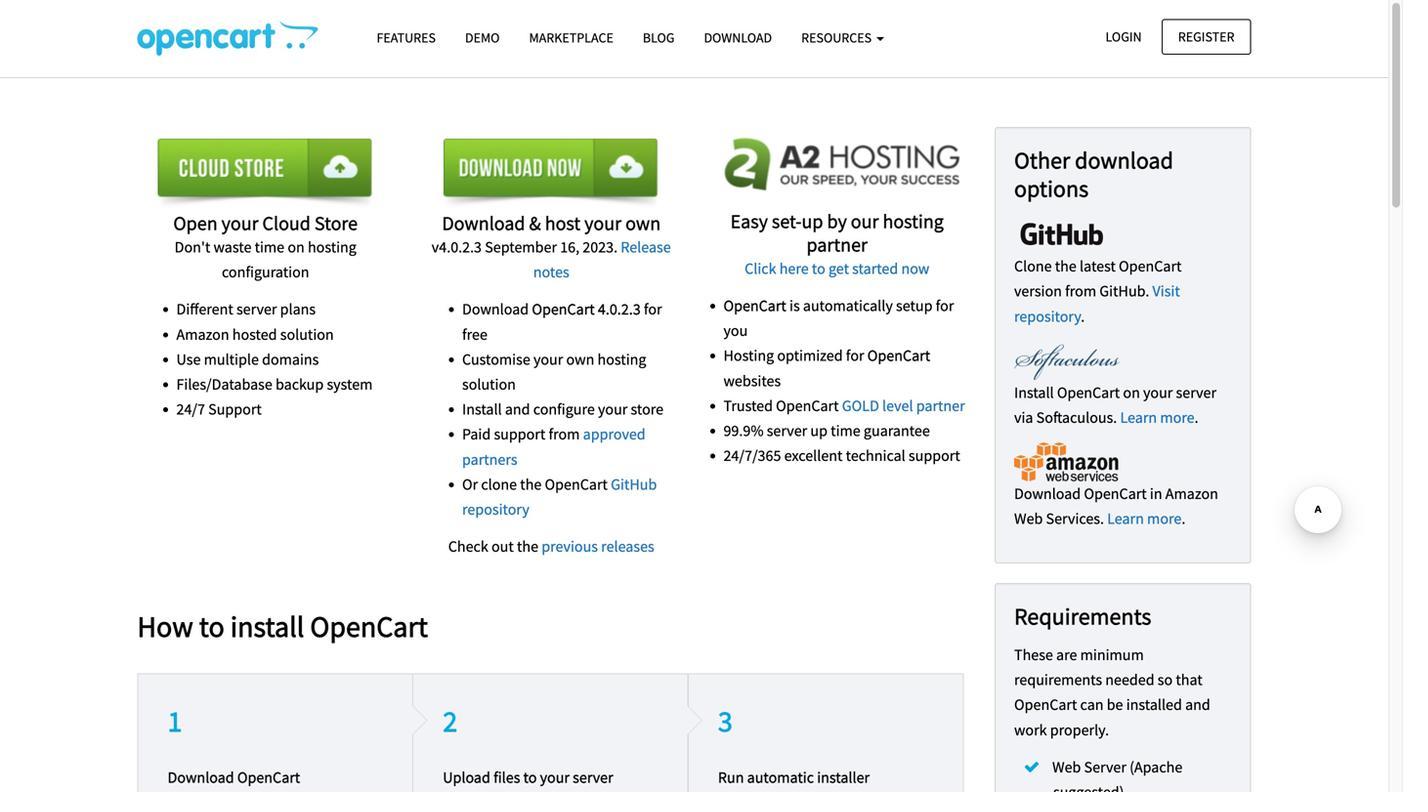 Task type: locate. For each thing, give the bounding box(es) containing it.
download
[[1075, 146, 1173, 175]]

web
[[1014, 509, 1043, 529], [1052, 758, 1081, 777]]

time
[[255, 237, 284, 257], [831, 421, 860, 441]]

0 vertical spatial learn more .
[[1120, 408, 1198, 427]]

in
[[1150, 484, 1162, 504]]

guarantee
[[864, 421, 930, 441]]

hosting optimized for opencart websites trusted opencart gold level partner 99.9% server up time guarantee 24/7/365 excellent technical support
[[723, 346, 965, 466]]

up up excellent
[[810, 421, 828, 441]]

1 vertical spatial own
[[566, 350, 594, 369]]

0 vertical spatial web
[[1014, 509, 1043, 529]]

1 horizontal spatial and
[[1185, 695, 1210, 715]]

and
[[505, 400, 530, 419], [1185, 695, 1210, 715]]

1 horizontal spatial from
[[1065, 282, 1096, 301]]

trusted
[[723, 396, 773, 416]]

hosting
[[883, 209, 944, 233], [308, 237, 356, 257], [597, 350, 646, 369]]

download inside download opencart in amazon web services.
[[1014, 484, 1081, 504]]

github repository
[[462, 475, 657, 519]]

2 vertical spatial to
[[523, 768, 537, 788]]

the inside clone the latest opencart version from github.
[[1055, 257, 1077, 276]]

github
[[611, 475, 657, 494]]

download opencart now image
[[444, 139, 659, 211]]

resources link
[[787, 21, 899, 55]]

time up "configuration"
[[255, 237, 284, 257]]

blog link
[[628, 21, 689, 55]]

optimized
[[777, 346, 843, 366]]

amazon inside different server plans amazon hosted solution use multiple domains files/database backup system 24/7 support
[[176, 325, 229, 344]]

learn for in
[[1107, 509, 1144, 529]]

release notes
[[533, 237, 671, 282]]

clone
[[481, 475, 517, 494]]

1 horizontal spatial to
[[523, 768, 537, 788]]

partner inside easy set-up by our hosting partner click here to get started now
[[807, 232, 868, 257]]

open
[[173, 211, 218, 235]]

learn
[[1120, 408, 1157, 427], [1107, 509, 1144, 529]]

up left 'by'
[[802, 209, 823, 233]]

1 horizontal spatial repository
[[1014, 307, 1081, 326]]

to right files
[[523, 768, 537, 788]]

1 vertical spatial more
[[1147, 509, 1182, 529]]

0 vertical spatial partner
[[807, 232, 868, 257]]

download opencart
[[168, 768, 300, 788]]

for down is automatically setup for you
[[846, 346, 864, 366]]

for right 4.0.2.3
[[644, 300, 662, 319]]

learn more link up in
[[1120, 408, 1195, 427]]

0 vertical spatial repository
[[1014, 307, 1081, 326]]

repository down version
[[1014, 307, 1081, 326]]

hosting down 4.0.2.3
[[597, 350, 646, 369]]

solution down plans
[[280, 325, 334, 344]]

by
[[827, 209, 847, 233]]

1 vertical spatial partner
[[916, 396, 965, 416]]

0 vertical spatial more
[[1160, 408, 1195, 427]]

. for on
[[1195, 408, 1198, 427]]

host
[[545, 211, 581, 235]]

started
[[852, 259, 898, 278]]

amazon for download opencart in amazon web services.
[[1165, 484, 1218, 504]]

1 horizontal spatial time
[[831, 421, 860, 441]]

your inside "install opencart on your server via softaculous."
[[1143, 383, 1173, 402]]

options
[[1014, 174, 1089, 203]]

0 horizontal spatial repository
[[462, 500, 529, 519]]

and inside these are minimum requirements needed so that opencart can be installed and work properly.
[[1185, 695, 1210, 715]]

1 horizontal spatial install
[[1014, 383, 1054, 402]]

more down in
[[1147, 509, 1182, 529]]

amazon
[[176, 325, 229, 344], [1165, 484, 1218, 504]]

2 vertical spatial hosting
[[597, 350, 646, 369]]

web left services.
[[1014, 509, 1043, 529]]

open your cloud store don't waste time on hosting configuration
[[173, 211, 358, 282]]

minimum
[[1080, 645, 1144, 665]]

download down 1
[[168, 768, 234, 788]]

repository for clone
[[462, 500, 529, 519]]

0 horizontal spatial amazon
[[176, 325, 229, 344]]

1 horizontal spatial own
[[625, 211, 661, 235]]

1 vertical spatial .
[[1195, 408, 1198, 427]]

support down guarantee
[[909, 446, 960, 466]]

hosting up now
[[883, 209, 944, 233]]

login link
[[1089, 19, 1158, 55]]

1 vertical spatial time
[[831, 421, 860, 441]]

solution down customise
[[462, 375, 516, 394]]

for inside is automatically setup for you
[[936, 296, 954, 316]]

0 horizontal spatial partner
[[807, 232, 868, 257]]

0 horizontal spatial for
[[644, 300, 662, 319]]

learn more . for in
[[1107, 509, 1185, 529]]

partner right level
[[916, 396, 965, 416]]

and up the paid support from
[[505, 400, 530, 419]]

download right blog
[[704, 29, 772, 46]]

visit repository link
[[1014, 282, 1180, 326]]

1 horizontal spatial support
[[909, 446, 960, 466]]

download up free
[[462, 300, 529, 319]]

up inside hosting optimized for opencart websites trusted opencart gold level partner 99.9% server up time guarantee 24/7/365 excellent technical support
[[810, 421, 828, 441]]

customise
[[462, 350, 530, 369]]

2 horizontal spatial .
[[1195, 408, 1198, 427]]

.
[[1081, 307, 1085, 326], [1195, 408, 1198, 427], [1182, 509, 1185, 529]]

learn right softaculous.
[[1120, 408, 1157, 427]]

install
[[1014, 383, 1054, 402], [462, 400, 502, 419]]

from down latest
[[1065, 282, 1096, 301]]

&
[[529, 211, 541, 235]]

setup
[[896, 296, 933, 316]]

0 horizontal spatial and
[[505, 400, 530, 419]]

clone
[[1014, 257, 1052, 276]]

open cloud store image
[[158, 139, 373, 211]]

the left latest
[[1055, 257, 1077, 276]]

learn more . for on
[[1120, 408, 1198, 427]]

. for in
[[1182, 509, 1185, 529]]

time inside hosting optimized for opencart websites trusted opencart gold level partner 99.9% server up time guarantee 24/7/365 excellent technical support
[[831, 421, 860, 441]]

0 horizontal spatial from
[[549, 425, 580, 444]]

1 vertical spatial up
[[810, 421, 828, 441]]

download for download
[[704, 29, 772, 46]]

opencart - downloads image
[[137, 21, 318, 56]]

download for download opencart
[[168, 768, 234, 788]]

github image
[[1014, 215, 1109, 254]]

opencart inside clone the latest opencart version from github.
[[1119, 257, 1182, 276]]

installed
[[1126, 695, 1182, 715]]

amazon right in
[[1165, 484, 1218, 504]]

1 horizontal spatial web
[[1052, 758, 1081, 777]]

the right clone
[[520, 475, 542, 494]]

for right setup
[[936, 296, 954, 316]]

1 vertical spatial repository
[[462, 500, 529, 519]]

1 vertical spatial solution
[[462, 375, 516, 394]]

1 vertical spatial learn more .
[[1107, 509, 1185, 529]]

0 vertical spatial own
[[625, 211, 661, 235]]

support inside hosting optimized for opencart websites trusted opencart gold level partner 99.9% server up time guarantee 24/7/365 excellent technical support
[[909, 446, 960, 466]]

check
[[448, 537, 488, 556]]

0 horizontal spatial hosting
[[308, 237, 356, 257]]

amazon inside download opencart in amazon web services.
[[1165, 484, 1218, 504]]

learn more . down in
[[1107, 509, 1185, 529]]

paid
[[462, 425, 491, 444]]

99.9%
[[723, 421, 764, 441]]

the right out
[[517, 537, 538, 556]]

partner inside hosting optimized for opencart websites trusted opencart gold level partner 99.9% server up time guarantee 24/7/365 excellent technical support
[[916, 396, 965, 416]]

0 horizontal spatial to
[[199, 608, 224, 645]]

1 horizontal spatial .
[[1182, 509, 1185, 529]]

previous releases link
[[541, 537, 654, 556]]

solution inside customise your own hosting solution install and configure your store
[[462, 375, 516, 394]]

up
[[802, 209, 823, 233], [810, 421, 828, 441]]

0 vertical spatial amazon
[[176, 325, 229, 344]]

2 vertical spatial .
[[1182, 509, 1185, 529]]

check out the previous releases
[[448, 537, 654, 556]]

own inside customise your own hosting solution install and configure your store
[[566, 350, 594, 369]]

from down configure
[[549, 425, 580, 444]]

hosted
[[232, 325, 277, 344]]

or clone the opencart
[[462, 475, 611, 494]]

learn more link for in
[[1107, 509, 1182, 529]]

these are minimum requirements needed so that opencart can be installed and work properly.
[[1014, 645, 1210, 740]]

0 horizontal spatial .
[[1081, 307, 1085, 326]]

0 horizontal spatial solution
[[280, 325, 334, 344]]

1 vertical spatial to
[[199, 608, 224, 645]]

0 vertical spatial and
[[505, 400, 530, 419]]

and down that
[[1185, 695, 1210, 715]]

requirements
[[1014, 670, 1102, 690]]

1 vertical spatial on
[[1123, 383, 1140, 402]]

1 horizontal spatial solution
[[462, 375, 516, 394]]

partner
[[807, 232, 868, 257], [916, 396, 965, 416]]

0 vertical spatial learn
[[1120, 408, 1157, 427]]

1 horizontal spatial hosting
[[597, 350, 646, 369]]

the
[[1055, 257, 1077, 276], [520, 475, 542, 494], [517, 537, 538, 556]]

websites
[[723, 371, 781, 391]]

learn more link down in
[[1107, 509, 1182, 529]]

0 vertical spatial hosting
[[883, 209, 944, 233]]

on down visit repository link
[[1123, 383, 1140, 402]]

0 vertical spatial time
[[255, 237, 284, 257]]

download & host your own
[[442, 211, 661, 235]]

amazon down different
[[176, 325, 229, 344]]

repository down clone
[[462, 500, 529, 519]]

paid support from
[[462, 425, 583, 444]]

own down 'for free'
[[566, 350, 594, 369]]

repository inside the visit repository
[[1014, 307, 1081, 326]]

1 vertical spatial and
[[1185, 695, 1210, 715]]

opencart inside "install opencart on your server via softaculous."
[[1057, 383, 1120, 402]]

work
[[1014, 720, 1047, 740]]

download up v4.0.2.3 on the left
[[442, 211, 525, 235]]

web up the suggested)
[[1052, 758, 1081, 777]]

1 vertical spatial learn more link
[[1107, 509, 1182, 529]]

repository inside github repository
[[462, 500, 529, 519]]

different server plans amazon hosted solution use multiple domains files/database backup system 24/7 support
[[176, 300, 373, 419]]

1 vertical spatial amazon
[[1165, 484, 1218, 504]]

1 horizontal spatial on
[[1123, 383, 1140, 402]]

0 vertical spatial up
[[802, 209, 823, 233]]

on
[[288, 237, 305, 257], [1123, 383, 1140, 402]]

server inside hosting optimized for opencart websites trusted opencart gold level partner 99.9% server up time guarantee 24/7/365 excellent technical support
[[767, 421, 807, 441]]

2 horizontal spatial hosting
[[883, 209, 944, 233]]

1 horizontal spatial for
[[846, 346, 864, 366]]

0 horizontal spatial own
[[566, 350, 594, 369]]

hosting down store
[[308, 237, 356, 257]]

github repository link
[[462, 475, 657, 519]]

to right how
[[199, 608, 224, 645]]

0 horizontal spatial web
[[1014, 509, 1043, 529]]

4.0.2.3
[[598, 300, 641, 319]]

to left get
[[812, 259, 825, 278]]

2023.
[[583, 237, 618, 257]]

get started now image
[[719, 132, 968, 197]]

time down gold
[[831, 421, 860, 441]]

1 horizontal spatial amazon
[[1165, 484, 1218, 504]]

hosting
[[723, 346, 774, 366]]

0 vertical spatial from
[[1065, 282, 1096, 301]]

learn more . up in
[[1120, 408, 1198, 427]]

install up paid at left
[[462, 400, 502, 419]]

domains
[[262, 350, 319, 369]]

2 horizontal spatial to
[[812, 259, 825, 278]]

different
[[176, 300, 233, 319]]

partner up click here to get started now link
[[807, 232, 868, 257]]

support up "partners"
[[494, 425, 545, 444]]

via
[[1014, 408, 1033, 427]]

1 vertical spatial support
[[909, 446, 960, 466]]

0 horizontal spatial on
[[288, 237, 305, 257]]

2 vertical spatial the
[[517, 537, 538, 556]]

more up in
[[1160, 408, 1195, 427]]

download up services.
[[1014, 484, 1081, 504]]

1 vertical spatial learn
[[1107, 509, 1144, 529]]

0 vertical spatial the
[[1055, 257, 1077, 276]]

1 vertical spatial web
[[1052, 758, 1081, 777]]

learn more link for on
[[1120, 408, 1195, 427]]

opencart inside these are minimum requirements needed so that opencart can be installed and work properly.
[[1014, 695, 1077, 715]]

24/7
[[176, 400, 205, 419]]

repository for the
[[1014, 307, 1081, 326]]

files
[[493, 768, 520, 788]]

on down cloud
[[288, 237, 305, 257]]

install
[[230, 608, 304, 645]]

1 horizontal spatial partner
[[916, 396, 965, 416]]

0 horizontal spatial install
[[462, 400, 502, 419]]

september
[[485, 237, 557, 257]]

own up release
[[625, 211, 661, 235]]

0 horizontal spatial time
[[255, 237, 284, 257]]

0 vertical spatial learn more link
[[1120, 408, 1195, 427]]

2 horizontal spatial for
[[936, 296, 954, 316]]

blog
[[643, 29, 675, 46]]

1
[[168, 703, 182, 740]]

now
[[901, 259, 929, 278]]

upload files to your server
[[443, 768, 613, 788]]

other download options
[[1014, 146, 1173, 203]]

install up via
[[1014, 383, 1054, 402]]

learn right services.
[[1107, 509, 1144, 529]]

1 vertical spatial hosting
[[308, 237, 356, 257]]

0 vertical spatial to
[[812, 259, 825, 278]]

0 vertical spatial solution
[[280, 325, 334, 344]]

1 vertical spatial the
[[520, 475, 542, 494]]

0 vertical spatial on
[[288, 237, 305, 257]]

0 horizontal spatial support
[[494, 425, 545, 444]]



Task type: describe. For each thing, give the bounding box(es) containing it.
click here to get started now link
[[745, 259, 929, 278]]

demo link
[[450, 21, 514, 55]]

server
[[1084, 758, 1126, 777]]

hosting inside open your cloud store don't waste time on hosting configuration
[[308, 237, 356, 257]]

resources
[[801, 29, 874, 46]]

learn for on
[[1120, 408, 1157, 427]]

latest
[[1080, 257, 1116, 276]]

automatically
[[803, 296, 893, 316]]

web server (apache suggested)
[[1052, 758, 1182, 792]]

run automatic installer
[[718, 768, 870, 788]]

approved partners link
[[462, 425, 646, 469]]

your inside open your cloud store don't waste time on hosting configuration
[[221, 211, 258, 235]]

gold level partner link
[[842, 396, 965, 416]]

plans
[[280, 300, 316, 319]]

backup
[[276, 375, 324, 394]]

login
[[1105, 28, 1142, 45]]

download opencart 4.0.2.3
[[462, 300, 641, 319]]

gold
[[842, 396, 879, 416]]

opencart inside download opencart in amazon web services.
[[1084, 484, 1147, 504]]

to inside easy set-up by our hosting partner click here to get started now
[[812, 259, 825, 278]]

up inside easy set-up by our hosting partner click here to get started now
[[802, 209, 823, 233]]

from inside clone the latest opencart version from github.
[[1065, 282, 1096, 301]]

approved
[[583, 425, 646, 444]]

download for download & host your own
[[442, 211, 525, 235]]

is automatically setup for you
[[723, 296, 954, 341]]

server inside different server plans amazon hosted solution use multiple domains files/database backup system 24/7 support
[[236, 300, 277, 319]]

install inside customise your own hosting solution install and configure your store
[[462, 400, 502, 419]]

excellent
[[784, 446, 843, 466]]

support
[[208, 400, 262, 419]]

run
[[718, 768, 744, 788]]

solution inside different server plans amazon hosted solution use multiple domains files/database backup system 24/7 support
[[280, 325, 334, 344]]

use
[[176, 350, 201, 369]]

github.
[[1099, 282, 1149, 301]]

approved partners
[[462, 425, 646, 469]]

for inside 'for free'
[[644, 300, 662, 319]]

you
[[723, 321, 748, 341]]

set-
[[772, 209, 802, 233]]

features link
[[362, 21, 450, 55]]

amazon for different server plans amazon hosted solution use multiple domains files/database backup system 24/7 support
[[176, 325, 229, 344]]

for inside hosting optimized for opencart websites trusted opencart gold level partner 99.9% server up time guarantee 24/7/365 excellent technical support
[[846, 346, 864, 366]]

partners
[[462, 450, 517, 469]]

store
[[314, 211, 358, 235]]

marketplace link
[[514, 21, 628, 55]]

configure
[[533, 400, 595, 419]]

are
[[1056, 645, 1077, 665]]

on inside "install opencart on your server via softaculous."
[[1123, 383, 1140, 402]]

web inside download opencart in amazon web services.
[[1014, 509, 1043, 529]]

previous
[[541, 537, 598, 556]]

softaculous image
[[1014, 341, 1120, 380]]

services.
[[1046, 509, 1104, 529]]

download for download opencart 4.0.2.3
[[462, 300, 529, 319]]

3
[[718, 703, 733, 740]]

our
[[851, 209, 879, 233]]

how
[[137, 608, 193, 645]]

on inside open your cloud store don't waste time on hosting configuration
[[288, 237, 305, 257]]

0 vertical spatial .
[[1081, 307, 1085, 326]]

installer
[[817, 768, 870, 788]]

more for amazon
[[1147, 509, 1182, 529]]

version
[[1014, 282, 1062, 301]]

1 vertical spatial from
[[549, 425, 580, 444]]

needed
[[1105, 670, 1154, 690]]

clone the latest opencart version from github.
[[1014, 257, 1182, 301]]

features
[[377, 29, 436, 46]]

files/database
[[176, 375, 272, 394]]

easy set-up by our hosting partner click here to get started now
[[730, 209, 944, 278]]

requirements
[[1014, 602, 1151, 631]]

is
[[789, 296, 800, 316]]

16,
[[560, 237, 579, 257]]

free
[[462, 325, 487, 344]]

the for previous
[[517, 537, 538, 556]]

easy
[[730, 209, 768, 233]]

server inside "install opencart on your server via softaculous."
[[1176, 383, 1216, 402]]

notes
[[533, 262, 569, 282]]

for free
[[462, 300, 662, 344]]

download opencart in amazon web services.
[[1014, 484, 1218, 529]]

more for your
[[1160, 408, 1195, 427]]

be
[[1107, 695, 1123, 715]]

configuration
[[222, 262, 309, 282]]

install inside "install opencart on your server via softaculous."
[[1014, 383, 1054, 402]]

don't
[[175, 237, 210, 257]]

0 vertical spatial support
[[494, 425, 545, 444]]

other
[[1014, 146, 1070, 175]]

waste
[[213, 237, 251, 257]]

hosting inside easy set-up by our hosting partner click here to get started now
[[883, 209, 944, 233]]

multiple
[[204, 350, 259, 369]]

store
[[631, 400, 664, 419]]

release notes link
[[533, 237, 671, 282]]

2
[[443, 703, 457, 740]]

release
[[621, 237, 671, 257]]

register
[[1178, 28, 1234, 45]]

releases
[[601, 537, 654, 556]]

time inside open your cloud store don't waste time on hosting configuration
[[255, 237, 284, 257]]

cloud
[[262, 211, 311, 235]]

and inside customise your own hosting solution install and configure your store
[[505, 400, 530, 419]]

hosting inside customise your own hosting solution install and configure your store
[[597, 350, 646, 369]]

the for opencart
[[520, 475, 542, 494]]

softaculous.
[[1036, 408, 1117, 427]]

here
[[779, 259, 809, 278]]

marketplace
[[529, 29, 613, 46]]

v4.0.2.3 september 16, 2023.
[[432, 237, 621, 257]]

technical
[[846, 446, 905, 466]]

how to install opencart
[[137, 608, 428, 645]]

web inside web server (apache suggested)
[[1052, 758, 1081, 777]]

v4.0.2.3
[[432, 237, 482, 257]]

upload
[[443, 768, 490, 788]]

download for download opencart in amazon web services.
[[1014, 484, 1081, 504]]



Task type: vqa. For each thing, say whether or not it's contained in the screenshot.


